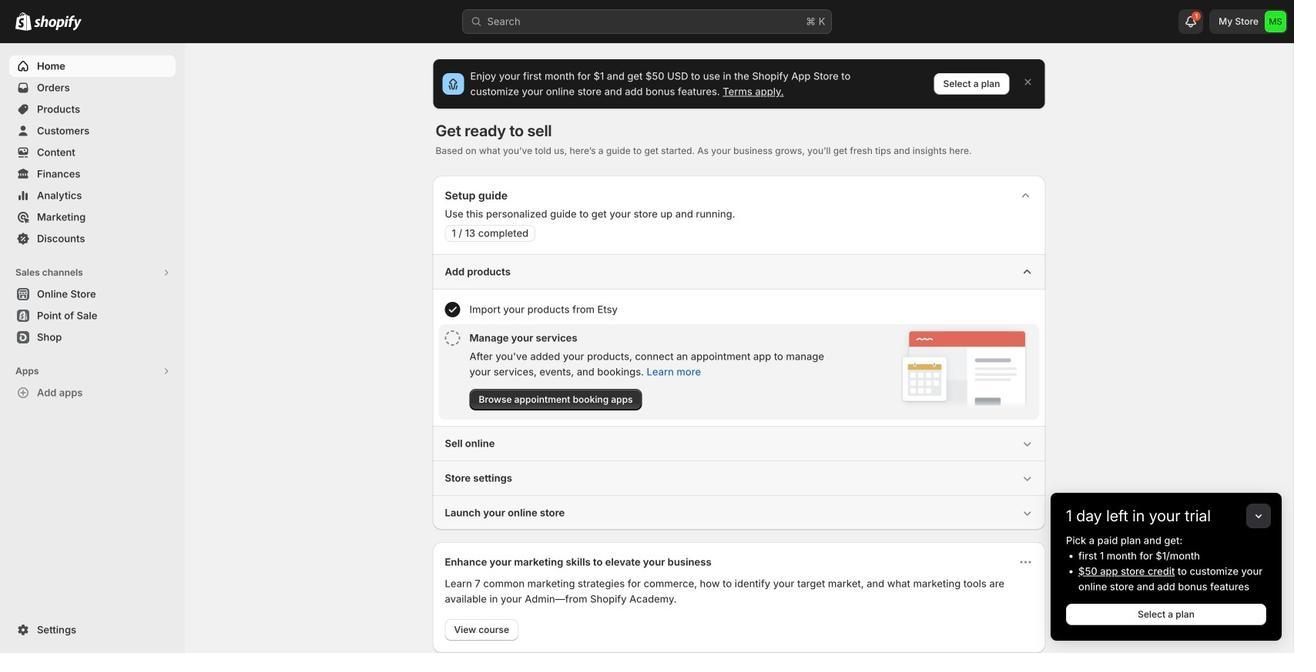 Task type: describe. For each thing, give the bounding box(es) containing it.
add products group
[[433, 254, 1046, 426]]

my store image
[[1265, 11, 1286, 32]]

setup guide region
[[433, 176, 1046, 530]]

guide categories group
[[433, 254, 1046, 530]]

mark import your products from etsy as not done image
[[445, 302, 460, 317]]

shopify image
[[34, 15, 82, 31]]

manage your services group
[[439, 324, 1040, 420]]



Task type: locate. For each thing, give the bounding box(es) containing it.
import your products from etsy group
[[439, 296, 1040, 324]]

shopify image
[[15, 12, 32, 31]]

mark manage your services as done image
[[445, 330, 460, 346]]



Task type: vqa. For each thing, say whether or not it's contained in the screenshot.
second list from the right
no



